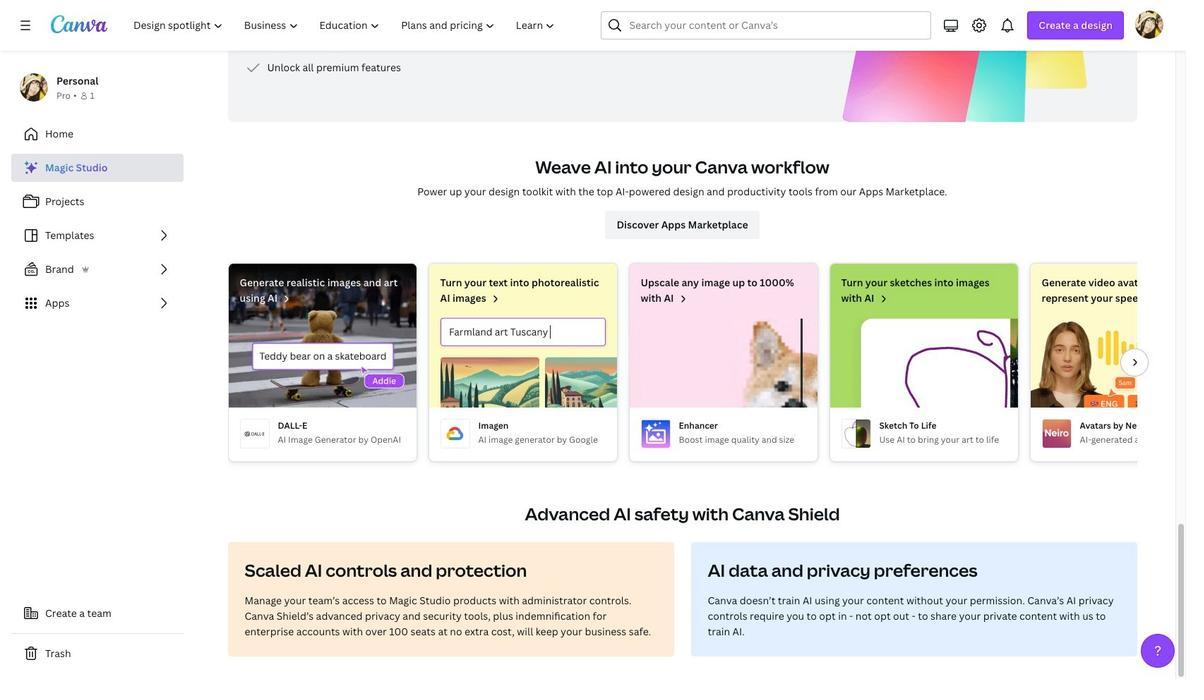 Task type: describe. For each thing, give the bounding box(es) containing it.
top level navigation element
[[124, 11, 567, 40]]



Task type: vqa. For each thing, say whether or not it's contained in the screenshot.
Search SEARCH FIELD
yes



Task type: locate. For each thing, give the bounding box(es) containing it.
stephanie aranda image
[[1135, 11, 1164, 39]]

None search field
[[601, 11, 931, 40]]

list
[[11, 154, 184, 318]]

Search search field
[[629, 12, 903, 39]]



